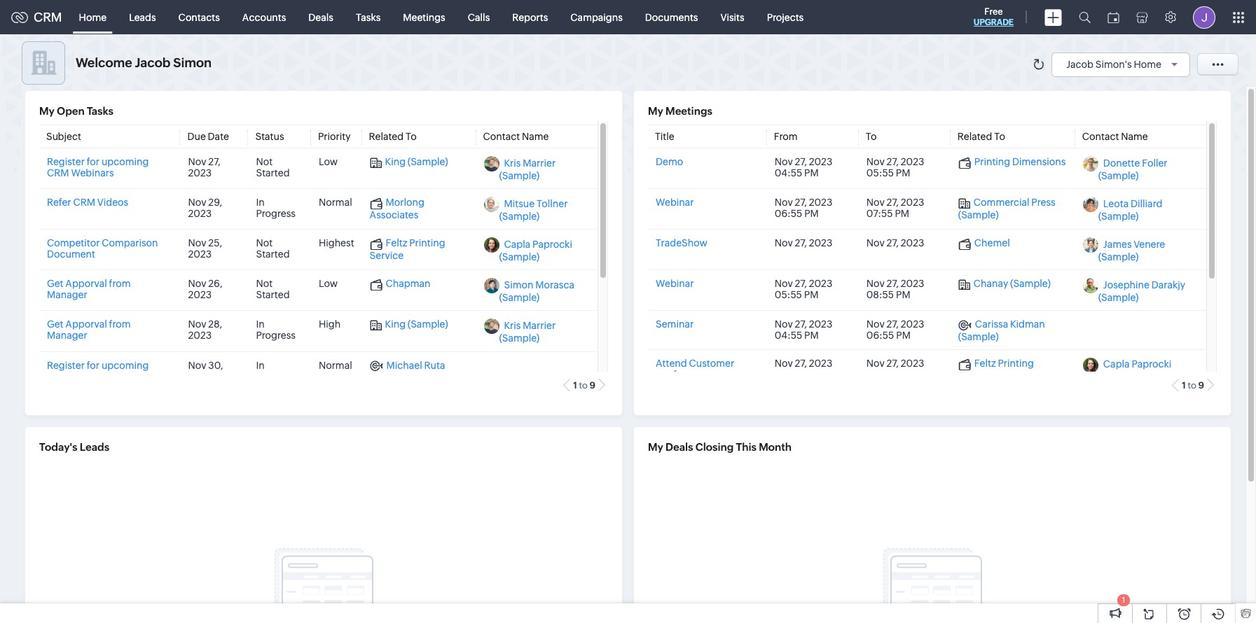 Task type: describe. For each thing, give the bounding box(es) containing it.
jacob simon's home
[[1067, 59, 1162, 70]]

2 contact name link from the left
[[1083, 131, 1148, 143]]

progress for 30,
[[256, 371, 296, 382]]

register for upcoming crm webinars link for nov 30, 2023
[[47, 360, 149, 382]]

nov inside "nov 27, 2023 08:55 pm"
[[867, 279, 885, 290]]

1 vertical spatial meetings
[[666, 105, 713, 117]]

1 vertical spatial 06:55
[[867, 330, 894, 342]]

nov 28, 2023
[[188, 319, 222, 342]]

welcome
[[76, 55, 132, 70]]

1 horizontal spatial feltz printing service link
[[959, 358, 1034, 382]]

1 horizontal spatial 05:55
[[867, 168, 894, 179]]

register for upcoming crm webinars for nov 30, 2023
[[47, 360, 149, 382]]

kris marrier (sample) for high
[[499, 321, 556, 344]]

1 vertical spatial leads
[[80, 441, 109, 453]]

29,
[[208, 197, 222, 208]]

(sample) inside "james venere (sample)"
[[1099, 252, 1139, 263]]

0 vertical spatial 06:55
[[775, 208, 803, 220]]

nov inside nov 30, 2023
[[188, 360, 206, 371]]

king for high
[[385, 319, 406, 330]]

30,
[[208, 360, 223, 371]]

2023 inside nov 26, 2023
[[188, 290, 212, 301]]

get for nov 26, 2023
[[47, 279, 63, 290]]

1 vertical spatial capla paprocki (sample) link
[[1099, 359, 1172, 383]]

get for nov 28, 2023
[[47, 319, 63, 330]]

commercial press (sample)
[[959, 197, 1056, 221]]

leota dilliard (sample) link
[[1099, 199, 1163, 222]]

2 name from the left
[[1121, 131, 1148, 143]]

25,
[[208, 238, 222, 249]]

low for chapman
[[319, 279, 338, 290]]

michael ruta (sample) link
[[370, 360, 445, 383]]

chemel
[[975, 238, 1010, 249]]

reports
[[512, 12, 548, 23]]

accounts link
[[231, 0, 297, 34]]

(sample) inside carissa kidman (sample)
[[959, 331, 999, 343]]

jacob simon's home link
[[1067, 59, 1183, 70]]

videos
[[97, 197, 128, 208]]

capla for top 'capla paprocki (sample)' link
[[504, 239, 531, 250]]

attend customer conference link
[[656, 358, 735, 380]]

leads link
[[118, 0, 167, 34]]

2 contact from the left
[[1083, 131, 1119, 143]]

chapman
[[386, 279, 431, 290]]

feltz for the rightmost feltz printing service 'link'
[[975, 358, 996, 369]]

king (sample) for low
[[385, 157, 448, 168]]

dimensions
[[1013, 157, 1066, 168]]

nov 29, 2023
[[188, 197, 222, 220]]

0 vertical spatial tasks
[[356, 12, 381, 23]]

ruta
[[424, 360, 445, 371]]

nov 27, 2023 for tradeshow
[[775, 238, 833, 249]]

josephine darakjy (sample) link
[[1099, 280, 1186, 304]]

get apporval from manager link for nov 28, 2023
[[47, 319, 131, 342]]

3 to from the left
[[995, 131, 1006, 143]]

kidman
[[1011, 319, 1045, 330]]

josephine
[[1104, 280, 1150, 291]]

2 related from the left
[[958, 131, 993, 143]]

donette
[[1104, 158, 1140, 169]]

campaigns
[[571, 12, 623, 23]]

create menu image
[[1045, 9, 1062, 26]]

carissa
[[975, 319, 1009, 330]]

subject link
[[46, 131, 81, 143]]

1 to from the left
[[406, 131, 417, 143]]

contact name for first contact name link from right
[[1083, 131, 1148, 143]]

free upgrade
[[974, 6, 1014, 27]]

chapman link
[[370, 279, 431, 291]]

documents
[[645, 12, 698, 23]]

meetings link
[[392, 0, 457, 34]]

webinars for nov 30, 2023
[[71, 371, 114, 382]]

my for my meetings
[[648, 105, 664, 117]]

marrier for high
[[523, 321, 556, 332]]

projects link
[[756, 0, 815, 34]]

mitsue tollner (sample)
[[499, 199, 568, 222]]

nov 27, 2023 for attend customer conference
[[775, 358, 833, 369]]

manager for nov 28, 2023
[[47, 330, 87, 342]]

started for nov 27, 2023
[[256, 168, 290, 179]]

home link
[[68, 0, 118, 34]]

king (sample) for high
[[385, 319, 448, 330]]

document
[[47, 249, 95, 260]]

this
[[736, 441, 757, 453]]

1 name from the left
[[522, 131, 549, 143]]

morlong associates link
[[370, 197, 425, 221]]

27, inside the nov 27, 2023 07:55 pm
[[887, 197, 899, 208]]

paprocki for top 'capla paprocki (sample)' link
[[533, 239, 573, 250]]

pm inside the nov 27, 2023 07:55 pm
[[895, 208, 910, 220]]

calls link
[[457, 0, 501, 34]]

webinar for nov 27, 2023 06:55 pm
[[656, 197, 694, 208]]

1 to 9 for my meetings
[[1182, 381, 1205, 391]]

chanay (sample) link
[[959, 279, 1051, 291]]

refer crm videos
[[47, 197, 128, 208]]

1 vertical spatial tasks
[[87, 105, 114, 117]]

webinar link for 05:55
[[656, 279, 694, 290]]

printing inside printing dimensions link
[[975, 157, 1011, 168]]

0 horizontal spatial jacob
[[135, 55, 170, 70]]

1 vertical spatial printing
[[409, 238, 445, 249]]

due date
[[187, 131, 229, 143]]

08:55
[[867, 290, 894, 301]]

nov 30, 2023
[[188, 360, 223, 382]]

mitsue tollner (sample) link
[[499, 199, 568, 222]]

07:55
[[867, 208, 893, 220]]

refer
[[47, 197, 71, 208]]

tradeshow link
[[656, 238, 708, 249]]

from link
[[774, 131, 798, 143]]

open
[[57, 105, 85, 117]]

register for upcoming crm webinars link for nov 27, 2023
[[47, 157, 149, 179]]

1 horizontal spatial 1
[[1122, 596, 1126, 605]]

my for my deals closing this month
[[648, 441, 664, 453]]

free
[[985, 6, 1003, 17]]

contact name for second contact name link from right
[[483, 131, 549, 143]]

printing dimensions link
[[959, 157, 1066, 169]]

progress for 28,
[[256, 330, 296, 342]]

leads inside leads link
[[129, 12, 156, 23]]

from
[[774, 131, 798, 143]]

26,
[[208, 279, 222, 290]]

nov inside nov 25, 2023
[[188, 238, 206, 249]]

capla paprocki (sample) for bottom 'capla paprocki (sample)' link
[[1099, 359, 1172, 383]]

campaigns link
[[559, 0, 634, 34]]

high
[[319, 319, 341, 330]]

service for the rightmost feltz printing service 'link'
[[959, 370, 993, 382]]

1 horizontal spatial jacob
[[1067, 59, 1094, 70]]

venere
[[1134, 239, 1166, 250]]

josephine darakjy (sample)
[[1099, 280, 1186, 304]]

1 to 9 for my open tasks
[[573, 381, 596, 391]]

0 vertical spatial meetings
[[403, 12, 446, 23]]

27, inside "nov 27, 2023 08:55 pm"
[[887, 279, 899, 290]]

1 for my meetings
[[1182, 381, 1186, 391]]

nov inside the nov 27, 2023 07:55 pm
[[867, 197, 885, 208]]

not for 25,
[[256, 238, 273, 249]]

feltz printing service for the rightmost feltz printing service 'link'
[[959, 358, 1034, 382]]

in progress for 28,
[[256, 319, 296, 342]]

to link
[[866, 131, 877, 143]]

status link
[[255, 131, 284, 143]]

webinars for nov 27, 2023
[[71, 168, 114, 179]]

my deals closing this month
[[648, 441, 792, 453]]

nov 25, 2023
[[188, 238, 222, 260]]

king for low
[[385, 157, 406, 168]]

0 horizontal spatial feltz printing service link
[[370, 238, 445, 262]]

upcoming for nov 30, 2023
[[102, 360, 149, 371]]

register for nov 27, 2023
[[47, 157, 85, 168]]

tollner
[[537, 199, 568, 210]]

priority link
[[318, 131, 351, 143]]

search element
[[1071, 0, 1100, 34]]

2 related to from the left
[[958, 131, 1006, 143]]

documents link
[[634, 0, 710, 34]]

title link
[[655, 131, 675, 143]]

leota
[[1104, 199, 1129, 210]]

register for nov 30, 2023
[[47, 360, 85, 371]]

not started for 25,
[[256, 238, 290, 260]]

accounts
[[242, 12, 286, 23]]

nov 27, 2023 08:55 pm
[[867, 279, 925, 301]]

today's leads
[[39, 441, 109, 453]]

simon's
[[1096, 59, 1132, 70]]

visits link
[[710, 0, 756, 34]]

search image
[[1079, 11, 1091, 23]]

for for nov 27, 2023
[[87, 157, 100, 168]]

04:55 for nov 27, 2023 06:55 pm
[[775, 330, 803, 342]]

simon inside simon morasca (sample)
[[504, 280, 534, 291]]

james
[[1104, 239, 1132, 250]]

1 horizontal spatial deals
[[666, 441, 693, 453]]

not started for 27,
[[256, 157, 290, 179]]

projects
[[767, 12, 804, 23]]

seminar
[[656, 319, 694, 330]]

profile element
[[1185, 0, 1224, 34]]

king (sample) link for low
[[370, 157, 448, 169]]

service for left feltz printing service 'link'
[[370, 250, 404, 262]]

0 horizontal spatial home
[[79, 12, 107, 23]]

tradeshow
[[656, 238, 708, 249]]

0 horizontal spatial deals
[[309, 12, 334, 23]]

in for 30,
[[256, 360, 265, 371]]

nov 26, 2023
[[188, 279, 222, 301]]

comparison
[[102, 238, 158, 249]]

low for king (sample)
[[319, 157, 338, 168]]

subject
[[46, 131, 81, 143]]

from for nov 26, 2023
[[109, 279, 131, 290]]

michael
[[387, 360, 422, 371]]



Task type: vqa. For each thing, say whether or not it's contained in the screenshot.
description corresponding to Description
no



Task type: locate. For each thing, give the bounding box(es) containing it.
contact name up mitsue
[[483, 131, 549, 143]]

donette foller (sample) link
[[1099, 158, 1168, 182]]

1 upcoming from the top
[[102, 157, 149, 168]]

progress right "30,"
[[256, 371, 296, 382]]

1 vertical spatial not
[[256, 238, 273, 249]]

upcoming
[[102, 157, 149, 168], [102, 360, 149, 371]]

competitor comparison document
[[47, 238, 158, 260]]

crm link
[[11, 10, 62, 25]]

manager for nov 26, 2023
[[47, 290, 87, 301]]

in
[[256, 197, 265, 208], [256, 319, 265, 330], [256, 360, 265, 371]]

printing down carissa kidman (sample)
[[998, 358, 1034, 369]]

marrier
[[523, 158, 556, 169], [523, 321, 556, 332]]

1 get apporval from manager link from the top
[[47, 279, 131, 301]]

1 apporval from the top
[[65, 279, 107, 290]]

webinar up seminar in the right of the page
[[656, 279, 694, 290]]

upcoming for nov 27, 2023
[[102, 157, 149, 168]]

my up title
[[648, 105, 664, 117]]

marrier up tollner
[[523, 158, 556, 169]]

0 vertical spatial manager
[[47, 290, 87, 301]]

date
[[208, 131, 229, 143]]

1 king (sample) from the top
[[385, 157, 448, 168]]

0 horizontal spatial feltz
[[386, 238, 407, 249]]

0 horizontal spatial 9
[[590, 381, 596, 391]]

normal for michael ruta (sample)
[[319, 360, 352, 371]]

get apporval from manager for nov 28, 2023
[[47, 319, 131, 342]]

started down status link on the top left
[[256, 168, 290, 179]]

in progress for 29,
[[256, 197, 296, 220]]

nov inside nov 26, 2023
[[188, 279, 206, 290]]

0 vertical spatial feltz printing service link
[[370, 238, 445, 262]]

0 horizontal spatial nov 27, 2023 06:55 pm
[[775, 197, 833, 220]]

to
[[406, 131, 417, 143], [866, 131, 877, 143], [995, 131, 1006, 143]]

king (sample) down chapman
[[385, 319, 448, 330]]

register for upcoming crm webinars link
[[47, 157, 149, 179], [47, 360, 149, 382]]

1 vertical spatial register
[[47, 360, 85, 371]]

(sample) inside josephine darakjy (sample)
[[1099, 293, 1139, 304]]

2 register for upcoming crm webinars link from the top
[[47, 360, 149, 382]]

started for nov 25, 2023
[[256, 249, 290, 260]]

normal down high
[[319, 360, 352, 371]]

1 horizontal spatial home
[[1134, 59, 1162, 70]]

carissa kidman (sample)
[[959, 319, 1045, 343]]

0 vertical spatial 04:55
[[775, 168, 803, 179]]

apporval for nov 26, 2023
[[65, 279, 107, 290]]

1 04:55 from the top
[[775, 168, 803, 179]]

0 horizontal spatial to
[[406, 131, 417, 143]]

1 vertical spatial low
[[319, 279, 338, 290]]

contact name link
[[483, 131, 549, 143], [1083, 131, 1148, 143]]

2 vertical spatial progress
[[256, 371, 296, 382]]

1 vertical spatial normal
[[319, 360, 352, 371]]

1 vertical spatial webinar
[[656, 279, 694, 290]]

1 vertical spatial for
[[87, 360, 100, 371]]

1 get from the top
[[47, 279, 63, 290]]

2 vertical spatial not started
[[256, 279, 290, 301]]

1 horizontal spatial paprocki
[[1132, 359, 1172, 371]]

1 vertical spatial started
[[256, 249, 290, 260]]

2 marrier from the top
[[523, 321, 556, 332]]

1 marrier from the top
[[523, 158, 556, 169]]

my for my open tasks
[[39, 105, 55, 117]]

paprocki
[[533, 239, 573, 250], [1132, 359, 1172, 371]]

seminar link
[[656, 319, 694, 330]]

king (sample) link for high
[[370, 319, 448, 331]]

2 nov 27, 2023 04:55 pm from the top
[[775, 319, 833, 342]]

tasks link
[[345, 0, 392, 34]]

get apporval from manager for nov 26, 2023
[[47, 279, 131, 301]]

contact up mitsue
[[483, 131, 520, 143]]

0 horizontal spatial related to link
[[369, 131, 417, 143]]

related to up printing dimensions link
[[958, 131, 1006, 143]]

my open tasks
[[39, 105, 114, 117]]

2023 inside nov 28, 2023
[[188, 330, 212, 342]]

kris for low
[[504, 158, 521, 169]]

associates
[[370, 210, 419, 221]]

calendar image
[[1108, 12, 1120, 23]]

0 vertical spatial normal
[[319, 197, 352, 208]]

1 kris marrier (sample) link from the top
[[499, 158, 556, 182]]

0 vertical spatial from
[[109, 279, 131, 290]]

kris marrier (sample) for low
[[499, 158, 556, 182]]

my left closing
[[648, 441, 664, 453]]

1 progress from the top
[[256, 208, 296, 220]]

nov 27, 2023 for register for upcoming crm webinars
[[188, 157, 220, 179]]

in progress right 29,
[[256, 197, 296, 220]]

1 not from the top
[[256, 157, 273, 168]]

nov 27, 2023 05:55 pm
[[867, 157, 925, 179], [775, 279, 833, 301]]

for for nov 30, 2023
[[87, 360, 100, 371]]

in right "30,"
[[256, 360, 265, 371]]

28,
[[208, 319, 222, 330]]

1 vertical spatial king
[[385, 319, 406, 330]]

james venere (sample)
[[1099, 239, 1166, 263]]

0 horizontal spatial contact name
[[483, 131, 549, 143]]

pm
[[805, 168, 819, 179], [896, 168, 911, 179], [805, 208, 819, 220], [895, 208, 910, 220], [804, 290, 819, 301], [896, 290, 911, 301], [805, 330, 819, 342], [896, 330, 911, 342]]

leads
[[129, 12, 156, 23], [80, 441, 109, 453]]

feltz printing service link up chapman
[[370, 238, 445, 262]]

related right priority
[[369, 131, 404, 143]]

1 normal from the top
[[319, 197, 352, 208]]

nov inside nov 29, 2023
[[188, 197, 206, 208]]

not for 27,
[[256, 157, 273, 168]]

3 not from the top
[[256, 279, 273, 290]]

logo image
[[11, 12, 28, 23]]

morasca
[[536, 280, 575, 291]]

highest
[[319, 238, 354, 249]]

kris marrier (sample) link for low
[[499, 158, 556, 182]]

0 horizontal spatial 05:55
[[775, 290, 802, 301]]

1 webinar from the top
[[656, 197, 694, 208]]

refer crm videos link
[[47, 197, 128, 208]]

contact
[[483, 131, 520, 143], [1083, 131, 1119, 143]]

king (sample) up morlong
[[385, 157, 448, 168]]

printing up commercial
[[975, 157, 1011, 168]]

1 vertical spatial not started
[[256, 238, 290, 260]]

2 register for upcoming crm webinars from the top
[[47, 360, 149, 382]]

kris marrier (sample) link up mitsue
[[499, 158, 556, 182]]

king (sample) link up morlong
[[370, 157, 448, 169]]

nov 27, 2023 07:55 pm
[[867, 197, 925, 220]]

feltz printing service down carissa kidman (sample)
[[959, 358, 1034, 382]]

0 vertical spatial leads
[[129, 12, 156, 23]]

in progress right "30,"
[[256, 360, 296, 382]]

2023 inside nov 29, 2023
[[188, 208, 212, 220]]

2 04:55 from the top
[[775, 330, 803, 342]]

jacob
[[135, 55, 170, 70], [1067, 59, 1094, 70]]

low up high
[[319, 279, 338, 290]]

1 low from the top
[[319, 157, 338, 168]]

0 vertical spatial upcoming
[[102, 157, 149, 168]]

nov 27, 2023 04:55 pm for 05:55
[[775, 157, 833, 179]]

0 vertical spatial home
[[79, 12, 107, 23]]

0 vertical spatial nov 27, 2023 05:55 pm
[[867, 157, 925, 179]]

attend customer conference
[[656, 358, 735, 380]]

1 register for upcoming crm webinars link from the top
[[47, 157, 149, 179]]

(sample) inside donette foller (sample)
[[1099, 171, 1139, 182]]

deals left closing
[[666, 441, 693, 453]]

1 webinar link from the top
[[656, 197, 694, 208]]

not right "26,"
[[256, 279, 273, 290]]

in right 29,
[[256, 197, 265, 208]]

webinar down demo link
[[656, 197, 694, 208]]

feltz printing service for left feltz printing service 'link'
[[370, 238, 445, 262]]

attend
[[656, 358, 687, 369]]

2 apporval from the top
[[65, 319, 107, 330]]

0 horizontal spatial 06:55
[[775, 208, 803, 220]]

2023 inside the nov 27, 2023 07:55 pm
[[901, 197, 925, 208]]

kris marrier (sample) link for high
[[499, 321, 556, 344]]

04:55 for nov 27, 2023 05:55 pm
[[775, 168, 803, 179]]

feltz printing service up chapman
[[370, 238, 445, 262]]

printing
[[975, 157, 1011, 168], [409, 238, 445, 249], [998, 358, 1034, 369]]

1 king from the top
[[385, 157, 406, 168]]

0 vertical spatial started
[[256, 168, 290, 179]]

1 vertical spatial kris marrier (sample) link
[[499, 321, 556, 344]]

progress
[[256, 208, 296, 220], [256, 330, 296, 342], [256, 371, 296, 382]]

contacts
[[178, 12, 220, 23]]

2 vertical spatial started
[[256, 290, 290, 301]]

06:55
[[775, 208, 803, 220], [867, 330, 894, 342]]

0 vertical spatial king (sample)
[[385, 157, 448, 168]]

1 nov 27, 2023 04:55 pm from the top
[[775, 157, 833, 179]]

feltz down associates
[[386, 238, 407, 249]]

2023 inside nov 30, 2023
[[188, 371, 212, 382]]

1 vertical spatial feltz printing service link
[[959, 358, 1034, 382]]

1 horizontal spatial leads
[[129, 12, 156, 23]]

calls
[[468, 12, 490, 23]]

1 started from the top
[[256, 168, 290, 179]]

1 manager from the top
[[47, 290, 87, 301]]

2 upcoming from the top
[[102, 360, 149, 371]]

1 vertical spatial kris marrier (sample)
[[499, 321, 556, 344]]

0 horizontal spatial feltz printing service
[[370, 238, 445, 262]]

meetings left calls link
[[403, 12, 446, 23]]

simon morasca (sample)
[[499, 280, 575, 304]]

2 webinar from the top
[[656, 279, 694, 290]]

jacob left simon's
[[1067, 59, 1094, 70]]

0 vertical spatial paprocki
[[533, 239, 573, 250]]

0 horizontal spatial simon
[[173, 55, 212, 70]]

2023
[[809, 157, 833, 168], [901, 157, 925, 168], [188, 168, 212, 179], [809, 197, 833, 208], [901, 197, 925, 208], [188, 208, 212, 220], [809, 238, 833, 249], [901, 238, 925, 249], [188, 249, 212, 260], [809, 279, 833, 290], [901, 279, 925, 290], [188, 290, 212, 301], [809, 319, 833, 330], [901, 319, 925, 330], [188, 330, 212, 342], [809, 358, 833, 369], [901, 358, 925, 369], [188, 371, 212, 382]]

demo link
[[656, 157, 683, 168]]

2 not started from the top
[[256, 238, 290, 260]]

tasks
[[356, 12, 381, 23], [87, 105, 114, 117]]

apporval for nov 28, 2023
[[65, 319, 107, 330]]

(sample) inside simon morasca (sample)
[[499, 293, 540, 304]]

my left "open"
[[39, 105, 55, 117]]

0 vertical spatial kris
[[504, 158, 521, 169]]

1 vertical spatial paprocki
[[1132, 359, 1172, 371]]

2 king (sample) link from the top
[[370, 319, 448, 331]]

not down status link on the top left
[[256, 157, 273, 168]]

2 king (sample) from the top
[[385, 319, 448, 330]]

1 not started from the top
[[256, 157, 290, 179]]

9
[[590, 381, 596, 391], [1199, 381, 1205, 391]]

0 vertical spatial webinar
[[656, 197, 694, 208]]

capla paprocki (sample) for top 'capla paprocki (sample)' link
[[499, 239, 573, 263]]

1 webinars from the top
[[71, 168, 114, 179]]

commercial press (sample) link
[[959, 197, 1056, 221]]

0 vertical spatial not started
[[256, 157, 290, 179]]

1 contact name link from the left
[[483, 131, 549, 143]]

1 horizontal spatial contact name
[[1083, 131, 1148, 143]]

kris marrier (sample) up mitsue
[[499, 158, 556, 182]]

meetings up title
[[666, 105, 713, 117]]

tasks right "open"
[[87, 105, 114, 117]]

contact name up donette
[[1083, 131, 1148, 143]]

nov 27, 2023 06:55 pm
[[775, 197, 833, 220], [867, 319, 925, 342]]

0 vertical spatial get apporval from manager link
[[47, 279, 131, 301]]

1 related to from the left
[[369, 131, 417, 143]]

simon down contacts link
[[173, 55, 212, 70]]

1 vertical spatial nov 27, 2023 04:55 pm
[[775, 319, 833, 342]]

0 horizontal spatial related
[[369, 131, 404, 143]]

service up chapman link
[[370, 250, 404, 262]]

1 king (sample) link from the top
[[370, 157, 448, 169]]

0 vertical spatial feltz
[[386, 238, 407, 249]]

1
[[573, 381, 577, 391], [1182, 381, 1186, 391], [1122, 596, 1126, 605]]

0 vertical spatial simon
[[173, 55, 212, 70]]

service
[[370, 250, 404, 262], [959, 370, 993, 382]]

(sample)
[[408, 157, 448, 168], [499, 171, 540, 182], [1099, 171, 1139, 182], [959, 209, 999, 221], [499, 211, 540, 222], [1099, 211, 1139, 222], [499, 252, 540, 263], [1099, 252, 1139, 263], [1011, 279, 1051, 290], [499, 293, 540, 304], [1099, 293, 1139, 304], [408, 319, 448, 330], [959, 331, 999, 343], [499, 333, 540, 344], [370, 372, 410, 383], [1099, 372, 1139, 383]]

nov 27, 2023 04:55 pm for 06:55
[[775, 319, 833, 342]]

in progress for 30,
[[256, 360, 296, 382]]

in for 29,
[[256, 197, 265, 208]]

1 related to link from the left
[[369, 131, 417, 143]]

2 not from the top
[[256, 238, 273, 249]]

1 vertical spatial nov 27, 2023 05:55 pm
[[775, 279, 833, 301]]

2 kris marrier (sample) link from the top
[[499, 321, 556, 344]]

0 horizontal spatial 1
[[573, 381, 577, 391]]

1 in progress from the top
[[256, 197, 296, 220]]

2 9 from the left
[[1199, 381, 1205, 391]]

1 horizontal spatial related to link
[[958, 131, 1006, 143]]

0 vertical spatial capla paprocki (sample)
[[499, 239, 573, 263]]

kris up mitsue
[[504, 158, 521, 169]]

kris
[[504, 158, 521, 169], [504, 321, 521, 332]]

title
[[655, 131, 675, 143]]

2 normal from the top
[[319, 360, 352, 371]]

2 low from the top
[[319, 279, 338, 290]]

(sample) inside mitsue tollner (sample)
[[499, 211, 540, 222]]

1 kris from the top
[[504, 158, 521, 169]]

0 vertical spatial webinar link
[[656, 197, 694, 208]]

2 get apporval from manager link from the top
[[47, 319, 131, 342]]

started right "26,"
[[256, 290, 290, 301]]

2 to from the left
[[1188, 381, 1197, 391]]

in for 28,
[[256, 319, 265, 330]]

1 for my open tasks
[[573, 381, 577, 391]]

closing
[[696, 441, 734, 453]]

2 in from the top
[[256, 319, 265, 330]]

0 vertical spatial nov 27, 2023 06:55 pm
[[775, 197, 833, 220]]

leota dilliard (sample)
[[1099, 199, 1163, 222]]

2 king from the top
[[385, 319, 406, 330]]

1 vertical spatial kris
[[504, 321, 521, 332]]

2 from from the top
[[109, 319, 131, 330]]

related to right priority
[[369, 131, 417, 143]]

chanay (sample)
[[974, 279, 1051, 290]]

service down carissa kidman (sample)
[[959, 370, 993, 382]]

tasks right deals link at the left
[[356, 12, 381, 23]]

home up welcome
[[79, 12, 107, 23]]

1 vertical spatial deals
[[666, 441, 693, 453]]

2 started from the top
[[256, 249, 290, 260]]

1 from from the top
[[109, 279, 131, 290]]

upgrade
[[974, 18, 1014, 27]]

3 progress from the top
[[256, 371, 296, 382]]

to for my meetings
[[1188, 381, 1197, 391]]

foller
[[1142, 158, 1168, 169]]

1 register for upcoming crm webinars from the top
[[47, 157, 149, 179]]

to for my open tasks
[[579, 381, 588, 391]]

2 horizontal spatial 1
[[1182, 381, 1186, 391]]

0 vertical spatial capla
[[504, 239, 531, 250]]

contact name link up mitsue
[[483, 131, 549, 143]]

2 get apporval from manager from the top
[[47, 319, 131, 342]]

related to link up printing dimensions link
[[958, 131, 1006, 143]]

9 for my meetings
[[1199, 381, 1205, 391]]

2 webinar link from the top
[[656, 279, 694, 290]]

webinar
[[656, 197, 694, 208], [656, 279, 694, 290]]

1 vertical spatial from
[[109, 319, 131, 330]]

pm inside "nov 27, 2023 08:55 pm"
[[896, 290, 911, 301]]

1 vertical spatial apporval
[[65, 319, 107, 330]]

not started down status link on the top left
[[256, 157, 290, 179]]

register for upcoming crm webinars for nov 27, 2023
[[47, 157, 149, 179]]

1 vertical spatial webinar link
[[656, 279, 694, 290]]

deals link
[[297, 0, 345, 34]]

0 horizontal spatial name
[[522, 131, 549, 143]]

0 horizontal spatial leads
[[80, 441, 109, 453]]

jacob down leads link
[[135, 55, 170, 70]]

started right 25,
[[256, 249, 290, 260]]

2 related to link from the left
[[958, 131, 1006, 143]]

not started right "26,"
[[256, 279, 290, 301]]

contact name link up donette
[[1083, 131, 1148, 143]]

not started
[[256, 157, 290, 179], [256, 238, 290, 260], [256, 279, 290, 301]]

feltz for left feltz printing service 'link'
[[386, 238, 407, 249]]

1 vertical spatial register for upcoming crm webinars
[[47, 360, 149, 382]]

1 horizontal spatial to
[[866, 131, 877, 143]]

status
[[255, 131, 284, 143]]

kris marrier (sample) link
[[499, 158, 556, 182], [499, 321, 556, 344]]

0 vertical spatial get
[[47, 279, 63, 290]]

1 contact name from the left
[[483, 131, 549, 143]]

kris down the simon morasca (sample) link
[[504, 321, 521, 332]]

king (sample) link
[[370, 157, 448, 169], [370, 319, 448, 331]]

chemel link
[[959, 238, 1010, 250]]

2 register from the top
[[47, 360, 85, 371]]

1 contact from the left
[[483, 131, 520, 143]]

king up morlong
[[385, 157, 406, 168]]

2 vertical spatial not
[[256, 279, 273, 290]]

visits
[[721, 12, 745, 23]]

webinar link for 06:55
[[656, 197, 694, 208]]

related up printing dimensions link
[[958, 131, 993, 143]]

2 vertical spatial in progress
[[256, 360, 296, 382]]

3 started from the top
[[256, 290, 290, 301]]

kris for high
[[504, 321, 521, 332]]

in right 28,
[[256, 319, 265, 330]]

conference
[[656, 369, 708, 380]]

1 vertical spatial 04:55
[[775, 330, 803, 342]]

05:55
[[867, 168, 894, 179], [775, 290, 802, 301]]

name up mitsue
[[522, 131, 549, 143]]

kris marrier (sample) link down the simon morasca (sample) link
[[499, 321, 556, 344]]

from for nov 28, 2023
[[109, 319, 131, 330]]

2 for from the top
[[87, 360, 100, 371]]

marrier down the simon morasca (sample) link
[[523, 321, 556, 332]]

chanay
[[974, 279, 1009, 290]]

low
[[319, 157, 338, 168], [319, 279, 338, 290]]

started for nov 26, 2023
[[256, 290, 290, 301]]

leads up welcome jacob simon at the top left
[[129, 12, 156, 23]]

1 horizontal spatial nov 27, 2023 05:55 pm
[[867, 157, 925, 179]]

2 progress from the top
[[256, 330, 296, 342]]

0 vertical spatial kris marrier (sample) link
[[499, 158, 556, 182]]

nov inside nov 28, 2023
[[188, 319, 206, 330]]

feltz down carissa kidman (sample)
[[975, 358, 996, 369]]

0 vertical spatial for
[[87, 157, 100, 168]]

0 vertical spatial register for upcoming crm webinars link
[[47, 157, 149, 179]]

(sample) inside the michael ruta (sample)
[[370, 372, 410, 383]]

1 horizontal spatial related
[[958, 131, 993, 143]]

feltz printing service
[[370, 238, 445, 262], [959, 358, 1034, 382]]

normal up highest at the top
[[319, 197, 352, 208]]

home right simon's
[[1134, 59, 1162, 70]]

3 in from the top
[[256, 360, 265, 371]]

webinar link up seminar in the right of the page
[[656, 279, 694, 290]]

2 in progress from the top
[[256, 319, 296, 342]]

customer
[[689, 358, 735, 369]]

progress right 29,
[[256, 208, 296, 220]]

simon left the morasca
[[504, 280, 534, 291]]

0 vertical spatial capla paprocki (sample) link
[[499, 239, 573, 263]]

1 vertical spatial feltz printing service
[[959, 358, 1034, 382]]

0 horizontal spatial nov 27, 2023 05:55 pm
[[775, 279, 833, 301]]

(sample) inside commercial press (sample)
[[959, 209, 999, 221]]

webinar for nov 27, 2023 05:55 pm
[[656, 279, 694, 290]]

feltz
[[386, 238, 407, 249], [975, 358, 996, 369]]

2 contact name from the left
[[1083, 131, 1148, 143]]

printing down associates
[[409, 238, 445, 249]]

1 1 to 9 from the left
[[573, 381, 596, 391]]

marrier for low
[[523, 158, 556, 169]]

1 horizontal spatial tasks
[[356, 12, 381, 23]]

create menu element
[[1036, 0, 1071, 34]]

king (sample) link up michael
[[370, 319, 448, 331]]

month
[[759, 441, 792, 453]]

2 kris from the top
[[504, 321, 521, 332]]

1 vertical spatial manager
[[47, 330, 87, 342]]

2 to from the left
[[866, 131, 877, 143]]

low down priority link
[[319, 157, 338, 168]]

3 in progress from the top
[[256, 360, 296, 382]]

not started right 25,
[[256, 238, 290, 260]]

0 vertical spatial 05:55
[[867, 168, 894, 179]]

get apporval from manager link for nov 26, 2023
[[47, 279, 131, 301]]

2 manager from the top
[[47, 330, 87, 342]]

0 horizontal spatial capla paprocki (sample) link
[[499, 239, 573, 263]]

1 9 from the left
[[590, 381, 596, 391]]

not started for 26,
[[256, 279, 290, 301]]

2 get from the top
[[47, 319, 63, 330]]

simon
[[173, 55, 212, 70], [504, 280, 534, 291]]

0 vertical spatial king (sample) link
[[370, 157, 448, 169]]

1 for from the top
[[87, 157, 100, 168]]

1 related from the left
[[369, 131, 404, 143]]

in progress left high
[[256, 319, 296, 342]]

1 kris marrier (sample) from the top
[[499, 158, 556, 182]]

in progress
[[256, 197, 296, 220], [256, 319, 296, 342], [256, 360, 296, 382]]

capla for bottom 'capla paprocki (sample)' link
[[1104, 359, 1130, 371]]

not right 25,
[[256, 238, 273, 249]]

progress for 29,
[[256, 208, 296, 220]]

1 horizontal spatial capla
[[1104, 359, 1130, 371]]

contacts link
[[167, 0, 231, 34]]

donette foller (sample)
[[1099, 158, 1168, 182]]

kris marrier (sample) down the simon morasca (sample) link
[[499, 321, 556, 344]]

deals left tasks link
[[309, 12, 334, 23]]

1 in from the top
[[256, 197, 265, 208]]

due date link
[[187, 131, 229, 143]]

2 kris marrier (sample) from the top
[[499, 321, 556, 344]]

demo
[[656, 157, 683, 168]]

king down chapman link
[[385, 319, 406, 330]]

1 get apporval from manager from the top
[[47, 279, 131, 301]]

(sample) inside leota dilliard (sample)
[[1099, 211, 1139, 222]]

1 register from the top
[[47, 157, 85, 168]]

1 horizontal spatial 9
[[1199, 381, 1205, 391]]

1 horizontal spatial nov 27, 2023 06:55 pm
[[867, 319, 925, 342]]

press
[[1032, 197, 1056, 208]]

3 not started from the top
[[256, 279, 290, 301]]

2 vertical spatial printing
[[998, 358, 1034, 369]]

9 for my open tasks
[[590, 381, 596, 391]]

name up donette
[[1121, 131, 1148, 143]]

1 to from the left
[[579, 381, 588, 391]]

capla
[[504, 239, 531, 250], [1104, 359, 1130, 371]]

2 1 to 9 from the left
[[1182, 381, 1205, 391]]

2023 inside nov 25, 2023
[[188, 249, 212, 260]]

progress left high
[[256, 330, 296, 342]]

0 vertical spatial service
[[370, 250, 404, 262]]

2 webinars from the top
[[71, 371, 114, 382]]

related to link right priority
[[369, 131, 417, 143]]

0 horizontal spatial capla paprocki (sample)
[[499, 239, 573, 263]]

27,
[[208, 157, 220, 168], [795, 157, 807, 168], [887, 157, 899, 168], [795, 197, 807, 208], [887, 197, 899, 208], [795, 238, 807, 249], [887, 238, 899, 249], [795, 279, 807, 290], [887, 279, 899, 290], [795, 319, 807, 330], [887, 319, 899, 330], [795, 358, 807, 369], [887, 358, 899, 369]]

1 vertical spatial simon
[[504, 280, 534, 291]]

profile image
[[1193, 6, 1216, 28]]

not for 26,
[[256, 279, 273, 290]]

leads right today's
[[80, 441, 109, 453]]

contact up donette
[[1083, 131, 1119, 143]]

paprocki for bottom 'capla paprocki (sample)' link
[[1132, 359, 1172, 371]]

2023 inside "nov 27, 2023 08:55 pm"
[[901, 279, 925, 290]]

webinar link down demo link
[[656, 197, 694, 208]]

feltz printing service link down carissa kidman (sample)
[[959, 358, 1034, 382]]

1 horizontal spatial feltz printing service
[[959, 358, 1034, 382]]

normal for morlong associates
[[319, 197, 352, 208]]



